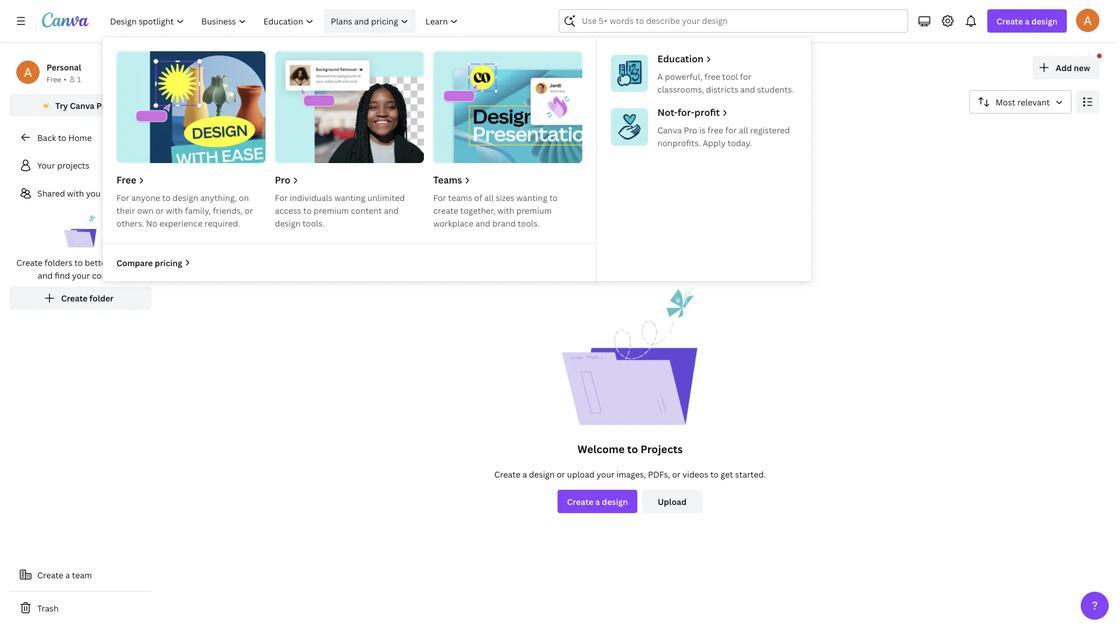 Task type: describe. For each thing, give the bounding box(es) containing it.
to inside create folders to better organize and find your content
[[74, 257, 83, 268]]

plans and pricing button
[[324, 9, 416, 33]]

to inside back to home link
[[58, 132, 66, 143]]

individuals
[[290, 192, 333, 203]]

registered
[[750, 124, 790, 135]]

you
[[86, 188, 101, 199]]

apply
[[703, 137, 726, 148]]

create folder
[[61, 293, 114, 304]]

a inside create a design dropdown button
[[1025, 15, 1030, 27]]

pro inside button
[[96, 100, 110, 111]]

started.
[[735, 469, 766, 480]]

today.
[[728, 137, 752, 148]]

together,
[[460, 205, 496, 216]]

wanting inside for teams of all sizes wanting to create together, with premium workplace and brand tools.
[[517, 192, 548, 203]]

a inside create a design button
[[596, 496, 600, 507]]

for for free
[[117, 192, 129, 203]]

add
[[1056, 62, 1072, 73]]

better
[[85, 257, 109, 268]]

•
[[64, 74, 66, 84]]

or left upload
[[557, 469, 565, 480]]

welcome
[[578, 442, 625, 456]]

create
[[433, 205, 458, 216]]

premium inside for individuals wanting unlimited access to premium content and design tools.
[[314, 205, 349, 216]]

projects
[[57, 160, 90, 171]]

districts
[[706, 84, 739, 95]]

others.
[[117, 218, 144, 229]]

your projects
[[37, 160, 90, 171]]

create a design for create a design dropdown button
[[997, 15, 1058, 27]]

a powerful, free tool for classrooms, districts and students.
[[658, 71, 794, 95]]

for individuals wanting unlimited access to premium content and design tools.
[[275, 192, 405, 229]]

1
[[77, 74, 81, 84]]

free inside a powerful, free tool for classrooms, districts and students.
[[705, 71, 721, 82]]

upload button
[[642, 490, 703, 513]]

unlimited
[[368, 192, 405, 203]]

to inside for anyone to design anything, on their own or with family, friends, or others. no experience required.
[[162, 192, 171, 203]]

all inside for teams of all sizes wanting to create together, with premium workplace and brand tools.
[[485, 192, 494, 203]]

plans and pricing
[[331, 15, 398, 27]]

education
[[658, 52, 704, 65]]

is
[[700, 124, 706, 135]]

a
[[658, 71, 663, 82]]

to up images,
[[628, 442, 638, 456]]

profit
[[695, 106, 720, 119]]

Search search field
[[582, 10, 885, 32]]

not-for-profit
[[658, 106, 720, 119]]

with for teams
[[498, 205, 515, 216]]

design inside button
[[602, 496, 628, 507]]

friends,
[[213, 205, 243, 216]]

workplace
[[433, 218, 474, 229]]

free for free
[[117, 174, 136, 186]]

for teams of all sizes wanting to create together, with premium workplace and brand tools.
[[433, 192, 558, 229]]

plans and pricing menu
[[103, 37, 812, 281]]

pricing inside "menu"
[[155, 257, 182, 268]]

create a team
[[37, 569, 92, 581]]

plans
[[331, 15, 352, 27]]

a inside create a team button
[[65, 569, 70, 581]]

try
[[55, 100, 68, 111]]

organize
[[111, 257, 144, 268]]

canva inside canva pro is free for all registered nonprofits. apply today.
[[658, 124, 682, 135]]

create a design for create a design button
[[567, 496, 628, 507]]

powerful,
[[665, 71, 703, 82]]

create inside create folders to better organize and find your content
[[16, 257, 43, 268]]

to inside for individuals wanting unlimited access to premium content and design tools.
[[303, 205, 312, 216]]

try canva pro
[[55, 100, 110, 111]]

for for education
[[740, 71, 752, 82]]

access
[[275, 205, 301, 216]]

compare pricing
[[117, 257, 182, 268]]

top level navigation element
[[103, 9, 812, 281]]

for-
[[678, 106, 695, 119]]

shared with you link
[[9, 182, 151, 205]]

shared
[[37, 188, 65, 199]]

back
[[37, 132, 56, 143]]

teams
[[448, 192, 472, 203]]

get
[[721, 469, 733, 480]]

create folders to better organize and find your content
[[16, 257, 144, 281]]

videos
[[683, 469, 709, 480]]

compare
[[117, 257, 153, 268]]

or right own
[[156, 205, 164, 216]]

design inside for anyone to design anything, on their own or with family, friends, or others. no experience required.
[[173, 192, 198, 203]]

most relevant
[[996, 96, 1050, 107]]

your
[[37, 160, 55, 171]]

design inside for individuals wanting unlimited access to premium content and design tools.
[[275, 218, 301, 229]]

required.
[[205, 218, 240, 229]]

students.
[[757, 84, 794, 95]]

relevant
[[1018, 96, 1050, 107]]

to inside for teams of all sizes wanting to create together, with premium workplace and brand tools.
[[550, 192, 558, 203]]

family,
[[185, 205, 211, 216]]

1 horizontal spatial projects
[[641, 442, 683, 456]]

create inside dropdown button
[[997, 15, 1023, 27]]

nonprofits.
[[658, 137, 701, 148]]

trash link
[[9, 597, 151, 620]]

folders
[[45, 257, 72, 268]]

teams
[[433, 174, 462, 186]]

no
[[146, 218, 157, 229]]

pricing inside popup button
[[371, 15, 398, 27]]

compare pricing link
[[117, 256, 192, 269]]



Task type: locate. For each thing, give the bounding box(es) containing it.
3 for from the left
[[433, 192, 446, 203]]

for anyone to design anything, on their own or with family, friends, or others. no experience required.
[[117, 192, 253, 229]]

1 horizontal spatial premium
[[517, 205, 552, 216]]

wanting inside for individuals wanting unlimited access to premium content and design tools.
[[335, 192, 366, 203]]

back to home link
[[9, 126, 151, 149]]

1 horizontal spatial all
[[739, 124, 748, 135]]

0 horizontal spatial with
[[67, 188, 84, 199]]

design down create a design or upload your images, pdfs, or videos to get started.
[[602, 496, 628, 507]]

content inside for individuals wanting unlimited access to premium content and design tools.
[[351, 205, 382, 216]]

add new
[[1056, 62, 1091, 73]]

1 horizontal spatial for
[[275, 192, 288, 203]]

team
[[72, 569, 92, 581]]

on
[[239, 192, 249, 203]]

for inside for individuals wanting unlimited access to premium content and design tools.
[[275, 192, 288, 203]]

1 horizontal spatial your
[[597, 469, 615, 480]]

pricing right compare
[[155, 257, 182, 268]]

for for pro
[[275, 192, 288, 203]]

create a design or upload your images, pdfs, or videos to get started.
[[495, 469, 766, 480]]

to right anyone
[[162, 192, 171, 203]]

and right districts
[[741, 84, 755, 95]]

create a design
[[997, 15, 1058, 27], [567, 496, 628, 507]]

for up "access"
[[275, 192, 288, 203]]

0 vertical spatial your
[[72, 270, 90, 281]]

content down better
[[92, 270, 123, 281]]

to right back
[[58, 132, 66, 143]]

1 horizontal spatial create a design
[[997, 15, 1058, 27]]

tool
[[723, 71, 738, 82]]

1 for from the left
[[117, 192, 129, 203]]

design down "access"
[[275, 218, 301, 229]]

2 premium from the left
[[517, 205, 552, 216]]

for
[[117, 192, 129, 203], [275, 192, 288, 203], [433, 192, 446, 203]]

for up 'create'
[[433, 192, 446, 203]]

premium down individuals
[[314, 205, 349, 216]]

of
[[474, 192, 483, 203]]

for inside a powerful, free tool for classrooms, districts and students.
[[740, 71, 752, 82]]

create a team button
[[9, 563, 151, 587]]

personal
[[47, 61, 81, 73]]

0 vertical spatial pro
[[96, 100, 110, 111]]

list containing your projects
[[9, 154, 151, 310]]

with inside for teams of all sizes wanting to create together, with premium workplace and brand tools.
[[498, 205, 515, 216]]

1 horizontal spatial with
[[166, 205, 183, 216]]

free left •
[[47, 74, 61, 84]]

to down individuals
[[303, 205, 312, 216]]

all
[[739, 124, 748, 135], [485, 192, 494, 203]]

for
[[740, 71, 752, 82], [726, 124, 737, 135]]

pro up "access"
[[275, 174, 291, 186]]

1 vertical spatial pro
[[684, 124, 698, 135]]

1 horizontal spatial free
[[117, 174, 136, 186]]

all right of
[[485, 192, 494, 203]]

tools. inside for teams of all sizes wanting to create together, with premium workplace and brand tools.
[[518, 218, 540, 229]]

0 vertical spatial content
[[351, 205, 382, 216]]

wanting right sizes
[[517, 192, 548, 203]]

1 vertical spatial all
[[485, 192, 494, 203]]

1 horizontal spatial canva
[[658, 124, 682, 135]]

and right plans
[[354, 15, 369, 27]]

1 horizontal spatial wanting
[[517, 192, 548, 203]]

Sort by button
[[970, 90, 1072, 114]]

free up districts
[[705, 71, 721, 82]]

pricing right plans
[[371, 15, 398, 27]]

add new button
[[1033, 56, 1100, 79]]

0 vertical spatial free
[[47, 74, 61, 84]]

for up their
[[117, 192, 129, 203]]

tools. down individuals
[[303, 218, 325, 229]]

for inside for anyone to design anything, on their own or with family, friends, or others. no experience required.
[[117, 192, 129, 203]]

0 horizontal spatial for
[[117, 192, 129, 203]]

trash
[[37, 603, 59, 614]]

experience
[[159, 218, 203, 229]]

upload
[[567, 469, 595, 480]]

1 vertical spatial pricing
[[155, 257, 182, 268]]

0 horizontal spatial tools.
[[303, 218, 325, 229]]

1 vertical spatial free
[[708, 124, 724, 135]]

create a design inside dropdown button
[[997, 15, 1058, 27]]

1 horizontal spatial pricing
[[371, 15, 398, 27]]

sizes
[[496, 192, 515, 203]]

0 horizontal spatial projects
[[161, 55, 239, 81]]

upload
[[658, 496, 687, 507]]

2 horizontal spatial pro
[[684, 124, 698, 135]]

0 vertical spatial for
[[740, 71, 752, 82]]

your projects link
[[9, 154, 151, 177]]

and inside popup button
[[354, 15, 369, 27]]

welcome to projects
[[578, 442, 683, 456]]

0 horizontal spatial free
[[47, 74, 61, 84]]

1 horizontal spatial tools.
[[518, 218, 540, 229]]

pro
[[96, 100, 110, 111], [684, 124, 698, 135], [275, 174, 291, 186]]

free •
[[47, 74, 66, 84]]

brand
[[493, 218, 516, 229]]

tools. inside for individuals wanting unlimited access to premium content and design tools.
[[303, 218, 325, 229]]

tools.
[[303, 218, 325, 229], [518, 218, 540, 229]]

with
[[67, 188, 84, 199], [166, 205, 183, 216], [498, 205, 515, 216]]

content
[[351, 205, 382, 216], [92, 270, 123, 281]]

your
[[72, 270, 90, 281], [597, 469, 615, 480]]

1 vertical spatial your
[[597, 469, 615, 480]]

content inside create folders to better organize and find your content
[[92, 270, 123, 281]]

0 vertical spatial all
[[739, 124, 748, 135]]

free inside plans and pricing "menu"
[[117, 174, 136, 186]]

free up apply
[[708, 124, 724, 135]]

to left get
[[711, 469, 719, 480]]

premium inside for teams of all sizes wanting to create together, with premium workplace and brand tools.
[[517, 205, 552, 216]]

folder
[[89, 293, 114, 304]]

wanting
[[335, 192, 366, 203], [517, 192, 548, 203]]

all inside canva pro is free for all registered nonprofits. apply today.
[[739, 124, 748, 135]]

and down unlimited
[[384, 205, 399, 216]]

to right sizes
[[550, 192, 558, 203]]

0 horizontal spatial for
[[726, 124, 737, 135]]

your inside create folders to better organize and find your content
[[72, 270, 90, 281]]

pro up back to home link
[[96, 100, 110, 111]]

1 vertical spatial create a design
[[567, 496, 628, 507]]

design inside dropdown button
[[1032, 15, 1058, 27]]

design up family,
[[173, 192, 198, 203]]

and inside for teams of all sizes wanting to create together, with premium workplace and brand tools.
[[476, 218, 491, 229]]

0 vertical spatial pricing
[[371, 15, 398, 27]]

pro left is
[[684, 124, 698, 135]]

shared with you
[[37, 188, 101, 199]]

your right upload
[[597, 469, 615, 480]]

1 wanting from the left
[[335, 192, 366, 203]]

None search field
[[559, 9, 908, 33]]

pro inside canva pro is free for all registered nonprofits. apply today.
[[684, 124, 698, 135]]

0 horizontal spatial wanting
[[335, 192, 366, 203]]

all up today.
[[739, 124, 748, 135]]

anything,
[[200, 192, 237, 203]]

1 vertical spatial content
[[92, 270, 123, 281]]

tools. right the brand
[[518, 218, 540, 229]]

1 vertical spatial for
[[726, 124, 737, 135]]

canva pro is free for all registered nonprofits. apply today.
[[658, 124, 790, 148]]

1 premium from the left
[[314, 205, 349, 216]]

most
[[996, 96, 1016, 107]]

with inside for anyone to design anything, on their own or with family, friends, or others. no experience required.
[[166, 205, 183, 216]]

0 horizontal spatial content
[[92, 270, 123, 281]]

with down sizes
[[498, 205, 515, 216]]

and left find
[[38, 270, 53, 281]]

their
[[117, 205, 135, 216]]

new
[[1074, 62, 1091, 73]]

1 horizontal spatial content
[[351, 205, 382, 216]]

1 vertical spatial free
[[117, 174, 136, 186]]

2 for from the left
[[275, 192, 288, 203]]

0 vertical spatial create a design
[[997, 15, 1058, 27]]

0 horizontal spatial canva
[[70, 100, 95, 111]]

pricing
[[371, 15, 398, 27], [155, 257, 182, 268]]

design left upload
[[529, 469, 555, 480]]

and inside a powerful, free tool for classrooms, districts and students.
[[741, 84, 755, 95]]

for right 'tool'
[[740, 71, 752, 82]]

for up today.
[[726, 124, 737, 135]]

classrooms,
[[658, 84, 704, 95]]

for for teams
[[433, 192, 446, 203]]

pdfs,
[[648, 469, 670, 480]]

2 tools. from the left
[[518, 218, 540, 229]]

0 vertical spatial projects
[[161, 55, 239, 81]]

free up anyone
[[117, 174, 136, 186]]

to left better
[[74, 257, 83, 268]]

free
[[705, 71, 721, 82], [708, 124, 724, 135]]

create a design button
[[988, 9, 1067, 33]]

for inside canva pro is free for all registered nonprofits. apply today.
[[726, 124, 737, 135]]

or
[[156, 205, 164, 216], [245, 205, 253, 216], [557, 469, 565, 480], [672, 469, 681, 480]]

home
[[68, 132, 92, 143]]

0 vertical spatial canva
[[70, 100, 95, 111]]

and inside for individuals wanting unlimited access to premium content and design tools.
[[384, 205, 399, 216]]

canva up nonprofits.
[[658, 124, 682, 135]]

list
[[9, 154, 151, 310]]

or down on on the top of the page
[[245, 205, 253, 216]]

0 horizontal spatial create a design
[[567, 496, 628, 507]]

with up experience at the top of page
[[166, 205, 183, 216]]

2 horizontal spatial with
[[498, 205, 515, 216]]

images,
[[617, 469, 646, 480]]

design left apple lee icon
[[1032, 15, 1058, 27]]

and down together,
[[476, 218, 491, 229]]

not-
[[658, 106, 678, 119]]

1 vertical spatial projects
[[641, 442, 683, 456]]

2 vertical spatial pro
[[275, 174, 291, 186]]

apple lee image
[[1077, 9, 1100, 32]]

0 horizontal spatial all
[[485, 192, 494, 203]]

1 horizontal spatial pro
[[275, 174, 291, 186]]

content down unlimited
[[351, 205, 382, 216]]

for inside for teams of all sizes wanting to create together, with premium workplace and brand tools.
[[433, 192, 446, 203]]

to
[[58, 132, 66, 143], [162, 192, 171, 203], [550, 192, 558, 203], [303, 205, 312, 216], [74, 257, 83, 268], [628, 442, 638, 456], [711, 469, 719, 480]]

canva inside button
[[70, 100, 95, 111]]

with left you
[[67, 188, 84, 199]]

premium
[[314, 205, 349, 216], [517, 205, 552, 216]]

create
[[997, 15, 1023, 27], [16, 257, 43, 268], [61, 293, 88, 304], [495, 469, 521, 480], [567, 496, 594, 507], [37, 569, 63, 581]]

2 horizontal spatial for
[[433, 192, 446, 203]]

anyone
[[131, 192, 160, 203]]

own
[[137, 205, 154, 216]]

0 horizontal spatial premium
[[314, 205, 349, 216]]

2 wanting from the left
[[517, 192, 548, 203]]

create folder button
[[9, 287, 151, 310]]

0 horizontal spatial your
[[72, 270, 90, 281]]

1 horizontal spatial for
[[740, 71, 752, 82]]

wanting left unlimited
[[335, 192, 366, 203]]

and inside create folders to better organize and find your content
[[38, 270, 53, 281]]

0 vertical spatial free
[[705, 71, 721, 82]]

create a design inside button
[[567, 496, 628, 507]]

create a design button
[[558, 490, 638, 513]]

try canva pro button
[[9, 94, 151, 117]]

0 horizontal spatial pro
[[96, 100, 110, 111]]

with for free
[[166, 205, 183, 216]]

back to home
[[37, 132, 92, 143]]

free for free •
[[47, 74, 61, 84]]

0 horizontal spatial pricing
[[155, 257, 182, 268]]

or right pdfs,
[[672, 469, 681, 480]]

1 tools. from the left
[[303, 218, 325, 229]]

free inside canva pro is free for all registered nonprofits. apply today.
[[708, 124, 724, 135]]

for for not-for-profit
[[726, 124, 737, 135]]

projects
[[161, 55, 239, 81], [641, 442, 683, 456]]

canva right try
[[70, 100, 95, 111]]

your right find
[[72, 270, 90, 281]]

find
[[55, 270, 70, 281]]

premium right together,
[[517, 205, 552, 216]]

1 vertical spatial canva
[[658, 124, 682, 135]]



Task type: vqa. For each thing, say whether or not it's contained in the screenshot.


